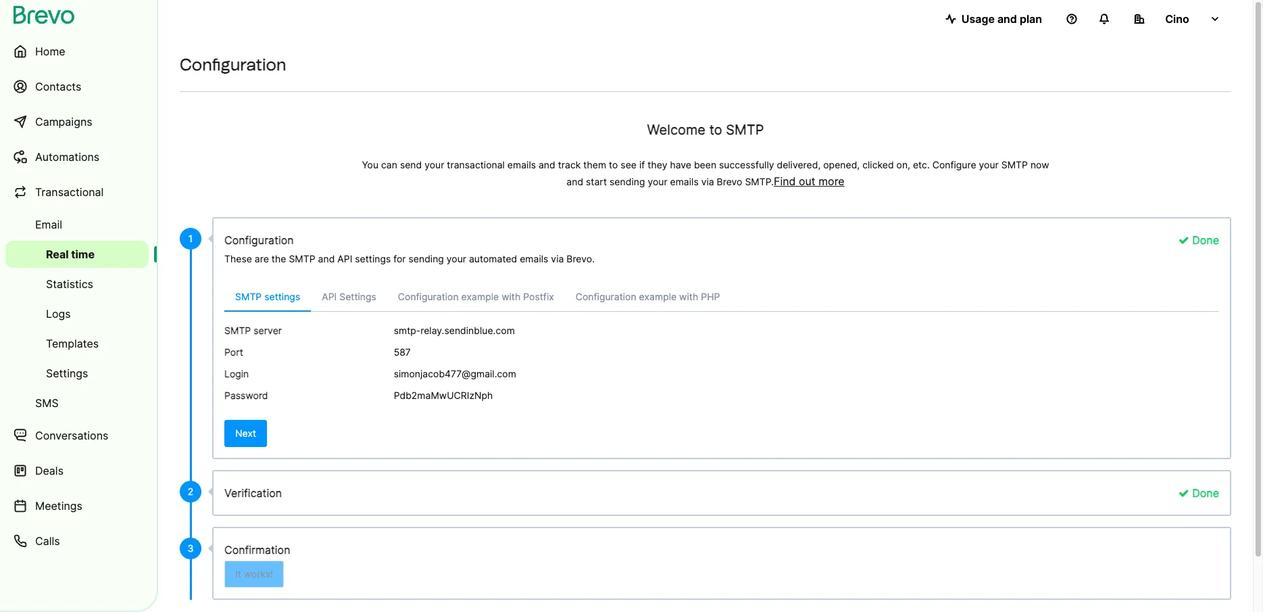 Task type: locate. For each thing, give the bounding box(es) containing it.
0 horizontal spatial with
[[502, 291, 521, 302]]

usage and plan button
[[935, 5, 1054, 32]]

statistics
[[46, 277, 93, 291]]

0 vertical spatial via
[[702, 176, 715, 187]]

emails right transactional
[[508, 159, 536, 170]]

smtp up smtp server
[[235, 291, 262, 302]]

email
[[35, 218, 62, 231]]

your
[[425, 159, 445, 170], [980, 159, 999, 170], [648, 176, 668, 187], [447, 253, 467, 264]]

calls
[[35, 534, 60, 548]]

1 horizontal spatial with
[[680, 291, 699, 302]]

0 vertical spatial settings
[[340, 291, 377, 302]]

deals link
[[5, 454, 149, 487]]

are
[[255, 253, 269, 264]]

and
[[998, 12, 1018, 26], [539, 159, 556, 170], [567, 176, 584, 187], [318, 253, 335, 264]]

find out more
[[774, 174, 845, 188]]

with left php on the top right of the page
[[680, 291, 699, 302]]

contacts
[[35, 80, 81, 93]]

they
[[648, 159, 668, 170]]

with left postfix
[[502, 291, 521, 302]]

sms link
[[5, 390, 149, 417]]

smtp settings link
[[225, 283, 311, 312]]

2 vertical spatial emails
[[520, 253, 549, 264]]

find
[[774, 174, 796, 188]]

tab panel containing smtp settings
[[214, 283, 1231, 409]]

settings
[[340, 291, 377, 302], [46, 367, 88, 380]]

sending right for on the left of the page
[[409, 253, 444, 264]]

smtp.
[[745, 176, 774, 187]]

configuration example with postfix
[[398, 291, 554, 302]]

send
[[400, 159, 422, 170]]

2
[[188, 486, 194, 497]]

settings inside api settings link
[[340, 291, 377, 302]]

settings left for on the left of the page
[[355, 253, 391, 264]]

tab panel containing smtp server
[[214, 323, 1231, 409]]

2 tab panel from the top
[[214, 323, 1231, 409]]

0 horizontal spatial example
[[462, 291, 499, 302]]

automations
[[35, 150, 100, 164]]

to left the see
[[609, 159, 618, 170]]

1 horizontal spatial sending
[[610, 176, 645, 187]]

and left the plan
[[998, 12, 1018, 26]]

done for configuration
[[1190, 233, 1220, 247]]

templates
[[46, 337, 99, 350]]

smtp server
[[225, 325, 282, 336]]

settings down the these are the smtp and api settings for sending your automated emails via brevo.
[[340, 291, 377, 302]]

login
[[225, 368, 249, 379]]

to up 'been'
[[710, 122, 723, 138]]

etc.
[[914, 159, 930, 170]]

simo njacob477@gmail.com
[[394, 368, 517, 379]]

settings inside settings link
[[46, 367, 88, 380]]

3
[[188, 542, 194, 554]]

sending
[[610, 176, 645, 187], [409, 253, 444, 264]]

settings
[[355, 253, 391, 264], [265, 291, 300, 302]]

api
[[338, 253, 353, 264], [322, 291, 337, 302]]

api right smtp settings
[[322, 291, 337, 302]]

emails down the have
[[671, 176, 699, 187]]

transactional
[[35, 185, 104, 199]]

settings up server
[[265, 291, 300, 302]]

see
[[621, 159, 637, 170]]

settings down templates
[[46, 367, 88, 380]]

1 vertical spatial done
[[1190, 486, 1220, 500]]

1 horizontal spatial settings
[[340, 291, 377, 302]]

0 horizontal spatial to
[[609, 159, 618, 170]]

to
[[710, 122, 723, 138], [609, 159, 618, 170]]

on,
[[897, 159, 911, 170]]

1 example from the left
[[462, 291, 499, 302]]

example for postfix
[[462, 291, 499, 302]]

1 vertical spatial settings
[[46, 367, 88, 380]]

meetings link
[[5, 490, 149, 522]]

via down 'been'
[[702, 176, 715, 187]]

configuration example with postfix link
[[387, 283, 565, 311]]

you
[[362, 159, 379, 170]]

start
[[586, 176, 607, 187]]

smtp right the
[[289, 253, 316, 264]]

configuration example with php link
[[565, 283, 731, 311]]

api up api settings
[[338, 253, 353, 264]]

configuration example with php
[[576, 291, 720, 302]]

campaigns
[[35, 115, 92, 128]]

2 example from the left
[[639, 291, 677, 302]]

emails up postfix
[[520, 253, 549, 264]]

1 vertical spatial api
[[322, 291, 337, 302]]

api settings
[[322, 291, 377, 302]]

example up relay.sendinblue.com
[[462, 291, 499, 302]]

these
[[225, 253, 252, 264]]

1 tab panel from the top
[[214, 283, 1231, 409]]

via left brevo.
[[551, 253, 564, 264]]

smtp up 'port'
[[225, 325, 251, 336]]

1 vertical spatial sending
[[409, 253, 444, 264]]

php
[[701, 291, 720, 302]]

example
[[462, 291, 499, 302], [639, 291, 677, 302]]

0 horizontal spatial via
[[551, 253, 564, 264]]

conversations link
[[5, 419, 149, 452]]

plan
[[1020, 12, 1043, 26]]

smtp inside you can send your transactional emails and track them to see if they have been successfully delivered, opened, clicked on, etc. configure your smtp now and start sending your emails via brevo smtp.
[[1002, 159, 1029, 170]]

example for php
[[639, 291, 677, 302]]

pdb2mamwucriznph
[[394, 390, 493, 401]]

1 horizontal spatial to
[[710, 122, 723, 138]]

2 with from the left
[[680, 291, 699, 302]]

postfix
[[524, 291, 554, 302]]

server
[[254, 325, 282, 336]]

0 vertical spatial settings
[[355, 253, 391, 264]]

0 horizontal spatial api
[[322, 291, 337, 302]]

conversations
[[35, 429, 108, 442]]

usage
[[962, 12, 995, 26]]

example left php on the top right of the page
[[639, 291, 677, 302]]

configure
[[933, 159, 977, 170]]

smtp
[[727, 122, 764, 138], [1002, 159, 1029, 170], [289, 253, 316, 264], [235, 291, 262, 302], [225, 325, 251, 336]]

0 vertical spatial api
[[338, 253, 353, 264]]

real time
[[46, 248, 95, 261]]

with
[[502, 291, 521, 302], [680, 291, 699, 302]]

1 vertical spatial via
[[551, 253, 564, 264]]

0 vertical spatial emails
[[508, 159, 536, 170]]

cino button
[[1124, 5, 1232, 32]]

statistics link
[[5, 271, 149, 298]]

smtp-relay.sendinblue.com
[[394, 325, 515, 336]]

templates link
[[5, 330, 149, 357]]

1 done from the top
[[1190, 233, 1220, 247]]

the
[[272, 253, 286, 264]]

1 vertical spatial to
[[609, 159, 618, 170]]

via
[[702, 176, 715, 187], [551, 253, 564, 264]]

1 horizontal spatial settings
[[355, 253, 391, 264]]

1 horizontal spatial via
[[702, 176, 715, 187]]

and up api settings
[[318, 253, 335, 264]]

sending down the see
[[610, 176, 645, 187]]

0 vertical spatial sending
[[610, 176, 645, 187]]

1 vertical spatial emails
[[671, 176, 699, 187]]

0 horizontal spatial settings
[[46, 367, 88, 380]]

2 done from the top
[[1190, 486, 1220, 500]]

1 vertical spatial settings
[[265, 291, 300, 302]]

1 horizontal spatial example
[[639, 291, 677, 302]]

have
[[670, 159, 692, 170]]

it works! link
[[225, 561, 284, 588]]

tab list
[[225, 283, 1220, 312]]

0 horizontal spatial settings
[[265, 291, 300, 302]]

smtp left "now"
[[1002, 159, 1029, 170]]

1 with from the left
[[502, 291, 521, 302]]

0 vertical spatial done
[[1190, 233, 1220, 247]]

automations link
[[5, 141, 149, 173]]

tab panel
[[214, 283, 1231, 409], [214, 323, 1231, 409]]



Task type: vqa. For each thing, say whether or not it's contained in the screenshot.
the track
yes



Task type: describe. For each thing, give the bounding box(es) containing it.
calls link
[[5, 525, 149, 557]]

welcome
[[648, 122, 706, 138]]

email link
[[5, 211, 149, 238]]

it
[[235, 568, 241, 580]]

tab list containing smtp settings
[[225, 283, 1220, 312]]

brevo
[[717, 176, 743, 187]]

usage and plan
[[962, 12, 1043, 26]]

opened,
[[824, 159, 860, 170]]

brevo.
[[567, 253, 595, 264]]

logs link
[[5, 300, 149, 327]]

and left track
[[539, 159, 556, 170]]

0 vertical spatial to
[[710, 122, 723, 138]]

it works!
[[235, 568, 273, 580]]

if
[[640, 159, 645, 170]]

0 horizontal spatial sending
[[409, 253, 444, 264]]

cino
[[1166, 12, 1190, 26]]

smtp up successfully
[[727, 122, 764, 138]]

delivered,
[[777, 159, 821, 170]]

your left automated
[[447, 253, 467, 264]]

more
[[819, 174, 845, 188]]

been
[[694, 159, 717, 170]]

and inside button
[[998, 12, 1018, 26]]

transactional
[[447, 159, 505, 170]]

njacob477@gmail.com
[[415, 368, 517, 379]]

campaigns link
[[5, 105, 149, 138]]

home
[[35, 45, 65, 58]]

automated
[[469, 253, 518, 264]]

clicked
[[863, 159, 894, 170]]

these are the smtp and api settings for sending your automated emails via brevo.
[[225, 253, 595, 264]]

with for php
[[680, 291, 699, 302]]

your down they
[[648, 176, 668, 187]]

out
[[799, 174, 816, 188]]

check image
[[1179, 488, 1190, 498]]

contacts link
[[5, 70, 149, 103]]

transactional link
[[5, 176, 149, 208]]

for
[[394, 253, 406, 264]]

find out more button
[[774, 174, 845, 188]]

successfully
[[720, 159, 775, 170]]

check image
[[1179, 235, 1190, 245]]

deals
[[35, 464, 64, 477]]

verification
[[225, 486, 282, 500]]

confirmation
[[225, 543, 290, 557]]

via inside you can send your transactional emails and track them to see if they have been successfully delivered, opened, clicked on, etc. configure your smtp now and start sending your emails via brevo smtp.
[[702, 176, 715, 187]]

now
[[1031, 159, 1050, 170]]

to inside you can send your transactional emails and track them to see if they have been successfully delivered, opened, clicked on, etc. configure your smtp now and start sending your emails via brevo smtp.
[[609, 159, 618, 170]]

with for postfix
[[502, 291, 521, 302]]

smtp inside tab list
[[235, 291, 262, 302]]

time
[[71, 248, 95, 261]]

settings link
[[5, 360, 149, 387]]

sending inside you can send your transactional emails and track them to see if they have been successfully delivered, opened, clicked on, etc. configure your smtp now and start sending your emails via brevo smtp.
[[610, 176, 645, 187]]

password
[[225, 390, 268, 401]]

1 horizontal spatial api
[[338, 253, 353, 264]]

your right configure
[[980, 159, 999, 170]]

done for verification
[[1190, 486, 1220, 500]]

smtp-
[[394, 325, 421, 336]]

api settings link
[[311, 283, 387, 311]]

you can send your transactional emails and track them to see if they have been successfully delivered, opened, clicked on, etc. configure your smtp now and start sending your emails via brevo smtp.
[[362, 159, 1050, 187]]

your right send at the left
[[425, 159, 445, 170]]

next
[[235, 427, 256, 439]]

real
[[46, 248, 69, 261]]

smtp settings
[[235, 291, 300, 302]]

meetings
[[35, 499, 82, 513]]

real time link
[[5, 241, 149, 268]]

can
[[381, 159, 398, 170]]

them
[[584, 159, 607, 170]]

works!
[[244, 568, 273, 580]]

and down track
[[567, 176, 584, 187]]

track
[[558, 159, 581, 170]]

home link
[[5, 35, 149, 68]]

api inside tab list
[[322, 291, 337, 302]]

logs
[[46, 307, 71, 321]]

next button
[[225, 420, 267, 447]]

port
[[225, 346, 243, 358]]

welcome to smtp
[[648, 122, 764, 138]]

587
[[394, 346, 411, 358]]



